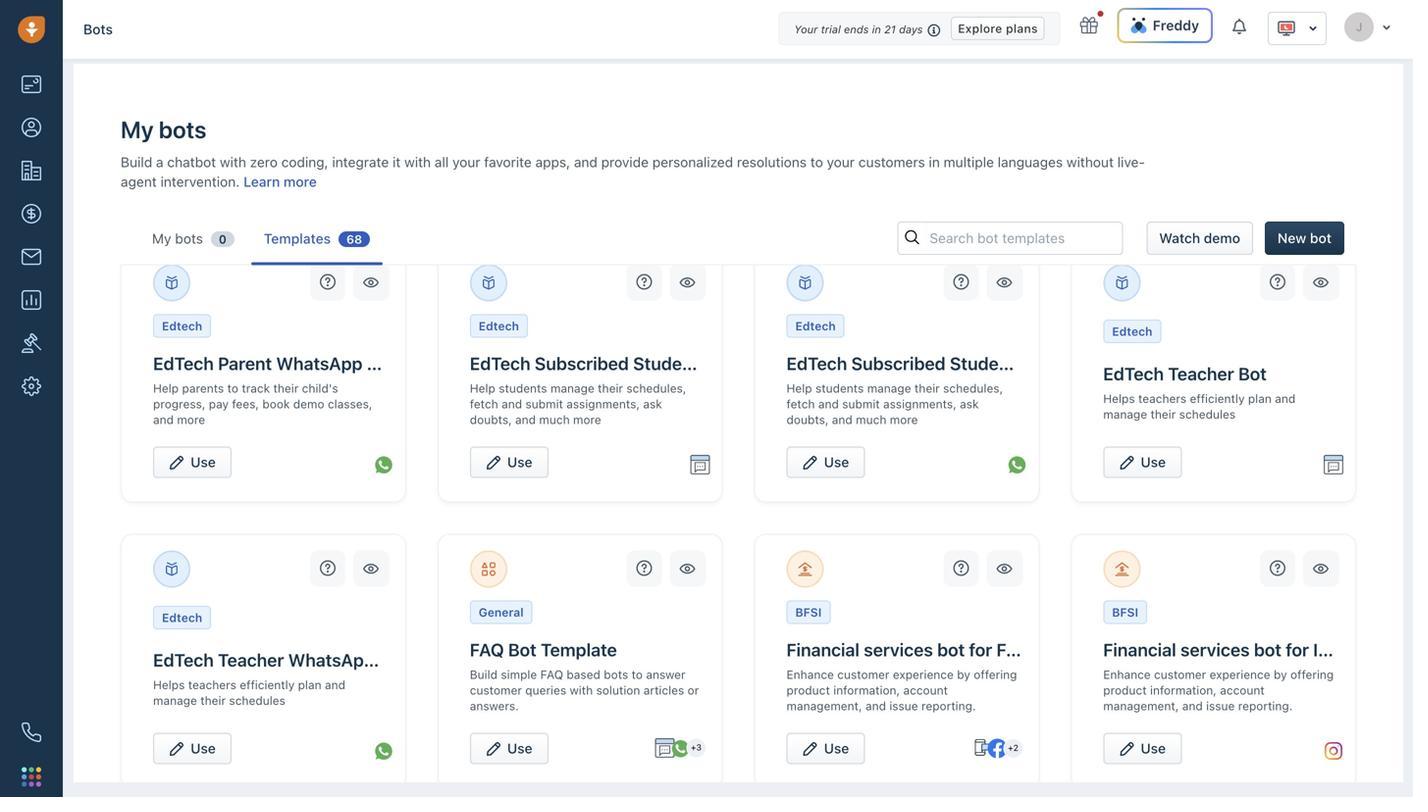 Task type: describe. For each thing, give the bounding box(es) containing it.
explore plans button
[[951, 17, 1045, 40]]

your
[[794, 23, 818, 36]]

days
[[899, 23, 923, 36]]

freshworks switcher image
[[22, 768, 41, 787]]

your trial ends in 21 days
[[794, 23, 923, 36]]

trial
[[821, 23, 841, 36]]

ic_info_icon image
[[928, 22, 941, 38]]

explore
[[958, 21, 1003, 35]]

missing translation "unavailable" for locale "en-us" image
[[1277, 19, 1296, 38]]

freddy button
[[1118, 8, 1213, 43]]

properties image
[[22, 334, 41, 353]]

ic_arrow_down image
[[1382, 22, 1392, 33]]

in
[[872, 23, 881, 36]]

ends
[[844, 23, 869, 36]]

plans
[[1006, 21, 1038, 35]]

bots
[[83, 21, 113, 37]]

bell regular image
[[1233, 17, 1248, 36]]



Task type: locate. For each thing, give the bounding box(es) containing it.
phone element
[[12, 713, 51, 753]]

freddy
[[1153, 17, 1199, 33]]

phone image
[[22, 723, 41, 743]]

ic_arrow_down image
[[1308, 21, 1318, 35]]

21
[[884, 23, 896, 36]]

explore plans
[[958, 21, 1038, 35]]



Task type: vqa. For each thing, say whether or not it's contained in the screenshot.
ic_info_icon at the right top of the page
yes



